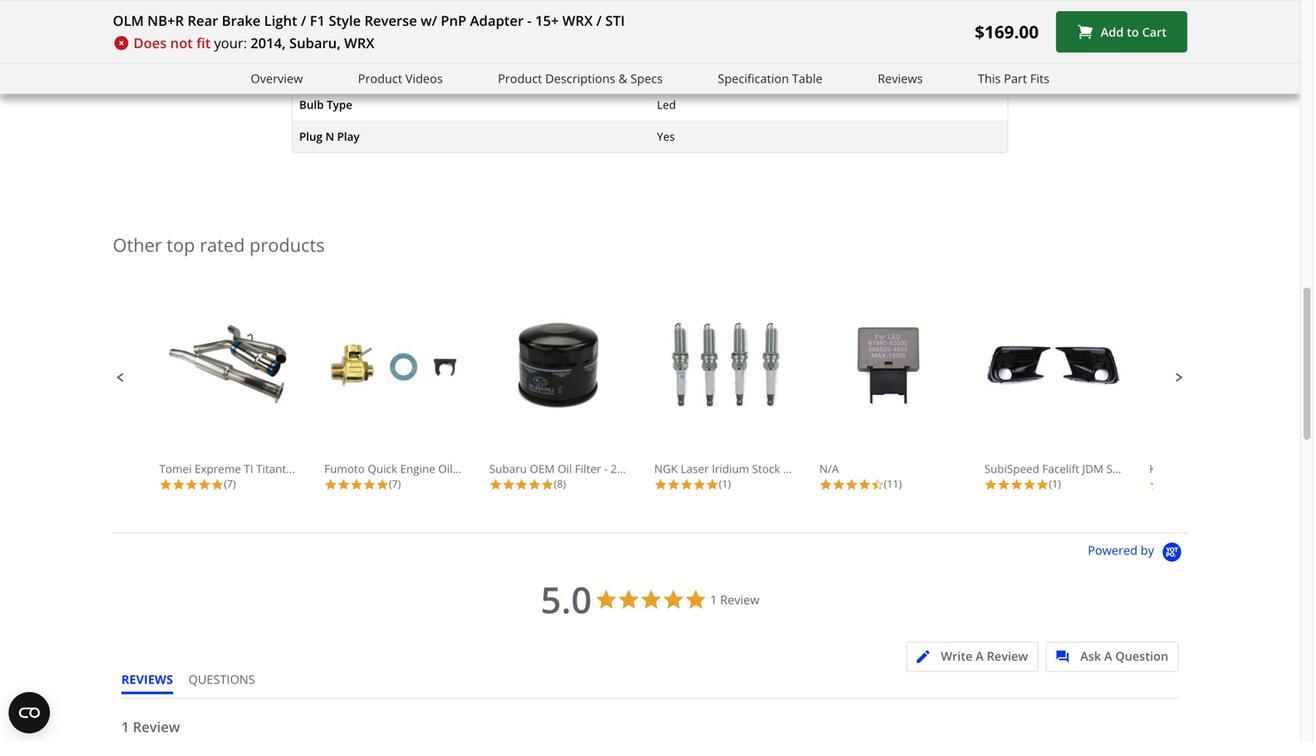 Task type: describe. For each thing, give the bounding box(es) containing it.
subaru oem oil filter - 2015+ wrx
[[489, 461, 669, 477]]

8 total reviews element
[[489, 477, 627, 491]]

this part fits link
[[978, 69, 1050, 88]]

koyo aluminum racing radiator link
[[1149, 319, 1313, 477]]

4 star image from the left
[[324, 478, 337, 491]]

&
[[619, 70, 627, 87]]

overview link
[[251, 69, 303, 88]]

facelift
[[1042, 461, 1080, 477]]

heat
[[783, 461, 808, 477]]

w/
[[421, 11, 437, 30]]

write a review button
[[906, 642, 1038, 672]]

top
[[167, 233, 195, 257]]

bulb type
[[299, 97, 352, 112]]

a for write
[[976, 648, 984, 664]]

ngk laser iridium stock heat range...
[[654, 461, 852, 477]]

tomei expreme ti titantium cat-back... link
[[159, 319, 364, 477]]

fumoto quick engine oil drain valve... link
[[324, 319, 524, 477]]

10 star image from the left
[[654, 478, 667, 491]]

7 star image from the left
[[515, 478, 528, 491]]

stock
[[752, 461, 780, 477]]

dialog image
[[1056, 651, 1078, 664]]

questions
[[189, 671, 255, 688]]

(7) for expreme
[[224, 477, 236, 491]]

6 star image from the left
[[363, 478, 376, 491]]

cat-
[[309, 461, 330, 477]]

1 horizontal spatial wrx
[[562, 11, 593, 30]]

3 total reviews element
[[1149, 477, 1287, 491]]

range...
[[811, 461, 852, 477]]

by
[[1141, 542, 1154, 558]]

cart
[[1142, 23, 1167, 40]]

reviews
[[878, 70, 923, 87]]

products
[[250, 233, 325, 257]]

sti
[[605, 11, 625, 30]]

half star image
[[871, 478, 884, 491]]

a for ask
[[1104, 648, 1112, 664]]

$169.00
[[975, 20, 1039, 43]]

tomei
[[159, 461, 192, 477]]

4 star image from the left
[[376, 478, 389, 491]]

table
[[792, 70, 823, 87]]

ask
[[1080, 648, 1101, 664]]

olm
[[113, 11, 144, 30]]

write
[[941, 648, 973, 664]]

0 horizontal spatial 1 review
[[121, 718, 180, 736]]

16 star image from the left
[[845, 478, 858, 491]]

1 total reviews element for laser
[[654, 477, 792, 491]]

engine
[[400, 461, 435, 477]]

11 total reviews element
[[819, 477, 957, 491]]

reverse
[[364, 11, 417, 30]]

to
[[1127, 23, 1139, 40]]

n
[[325, 129, 334, 144]]

15 star image from the left
[[832, 478, 845, 491]]

fits
[[1030, 70, 1050, 87]]

5.0 star rating element
[[541, 575, 592, 624]]

2 star image from the left
[[185, 478, 198, 491]]

radiator
[[1272, 461, 1313, 477]]

yes
[[657, 129, 675, 144]]

oem
[[530, 461, 555, 477]]

this part fits
[[978, 70, 1050, 87]]

2 / from the left
[[596, 11, 602, 30]]

descriptions
[[545, 70, 615, 87]]

1 star image from the left
[[159, 478, 172, 491]]

(7) for quick
[[389, 477, 401, 491]]

fumoto quick engine oil drain valve...
[[324, 461, 524, 477]]

tab list containing reviews
[[121, 671, 271, 698]]

14 star image from the left
[[819, 478, 832, 491]]

wrx for subaru oem oil filter - 2015+ wrx
[[646, 461, 669, 477]]

clear
[[657, 65, 684, 80]]

product descriptions & specs link
[[498, 69, 663, 88]]

brake
[[222, 11, 261, 30]]

7 total reviews element for quick
[[324, 477, 462, 491]]

adapter
[[470, 11, 524, 30]]

2 oil from the left
[[558, 461, 572, 477]]

1 horizontal spatial 1
[[710, 592, 717, 608]]

jdm
[[1082, 461, 1104, 477]]

9 star image from the left
[[1023, 478, 1036, 491]]

0 horizontal spatial 1
[[121, 718, 129, 736]]

does not fit your: 2014, subaru, wrx
[[133, 34, 375, 52]]

reviews
[[121, 671, 173, 688]]

your:
[[214, 34, 247, 52]]

5 star image from the left
[[489, 478, 502, 491]]

wrx for does not fit your: 2014, subaru, wrx
[[344, 34, 375, 52]]

ngk laser iridium stock heat range... link
[[654, 319, 852, 477]]

ngk
[[654, 461, 678, 477]]

type
[[327, 97, 352, 112]]

n/a link
[[819, 319, 957, 477]]

19 star image from the left
[[1010, 478, 1023, 491]]

specification table
[[718, 70, 823, 87]]

play
[[337, 129, 360, 144]]

ask a question button
[[1046, 642, 1179, 672]]

olm nb+r rear brake light / f1 style reverse w/ pnp adapter - 15+ wrx / sti
[[113, 11, 625, 30]]

8 star image from the left
[[997, 478, 1010, 491]]

subispeed facelift jdm style... link
[[984, 319, 1140, 477]]

1 vertical spatial -
[[604, 461, 608, 477]]

5 star image from the left
[[337, 478, 350, 491]]

expreme
[[195, 461, 241, 477]]

2 star image from the left
[[198, 478, 211, 491]]

other
[[113, 233, 162, 257]]



Task type: vqa. For each thing, say whether or not it's contained in the screenshot.
(1)
yes



Task type: locate. For each thing, give the bounding box(es) containing it.
2 (7) from the left
[[389, 477, 401, 491]]

1 horizontal spatial oil
[[558, 461, 572, 477]]

0 horizontal spatial a
[[976, 648, 984, 664]]

lens,
[[687, 65, 714, 80]]

rear
[[188, 11, 218, 30]]

n/a
[[819, 461, 839, 477]]

tab list
[[121, 671, 271, 698]]

(7)
[[224, 477, 236, 491], [389, 477, 401, 491]]

1 7 total reviews element from the left
[[159, 477, 297, 491]]

2 product from the left
[[498, 70, 542, 87]]

not
[[170, 34, 193, 52]]

0 vertical spatial review
[[720, 592, 760, 608]]

13 star image from the left
[[706, 478, 719, 491]]

0 horizontal spatial (1)
[[719, 477, 731, 491]]

1 vertical spatial review
[[987, 648, 1028, 664]]

12 star image from the left
[[693, 478, 706, 491]]

product videos link
[[358, 69, 443, 88]]

- left 15+
[[527, 11, 532, 30]]

add
[[1101, 23, 1124, 40]]

1 horizontal spatial (7)
[[389, 477, 401, 491]]

1 horizontal spatial /
[[596, 11, 602, 30]]

laser
[[681, 461, 709, 477]]

/ left f1
[[301, 11, 306, 30]]

subaru oem oil filter - 2015+ wrx link
[[489, 319, 669, 477]]

0 horizontal spatial oil
[[438, 461, 453, 477]]

ti
[[244, 461, 253, 477]]

a right write
[[976, 648, 984, 664]]

18 star image from the left
[[984, 478, 997, 491]]

led
[[657, 97, 676, 112]]

(8)
[[554, 477, 566, 491]]

1 total reviews element for facelift
[[984, 477, 1122, 491]]

7 star image from the left
[[680, 478, 693, 491]]

color
[[299, 65, 328, 80]]

product left descriptions
[[498, 70, 542, 87]]

1 oil from the left
[[438, 461, 453, 477]]

9 star image from the left
[[541, 478, 554, 491]]

product descriptions & specs
[[498, 70, 663, 87]]

0 vertical spatial -
[[527, 11, 532, 30]]

koyo aluminum racing radiator
[[1149, 461, 1313, 477]]

black
[[748, 65, 776, 80]]

1 / from the left
[[301, 11, 306, 30]]

nb+r
[[147, 11, 184, 30]]

add to cart button
[[1056, 11, 1188, 53]]

a inside ask a question dropdown button
[[1104, 648, 1112, 664]]

6 star image from the left
[[502, 478, 515, 491]]

0 horizontal spatial wrx
[[344, 34, 375, 52]]

a right ask
[[1104, 648, 1112, 664]]

product left videos
[[358, 70, 402, 87]]

specification
[[718, 70, 789, 87]]

oil left drain
[[438, 461, 453, 477]]

product for product videos
[[358, 70, 402, 87]]

7 total reviews element
[[159, 477, 297, 491], [324, 477, 462, 491]]

subispeed
[[984, 461, 1040, 477]]

15+
[[535, 11, 559, 30]]

does
[[133, 34, 167, 52]]

1 horizontal spatial product
[[498, 70, 542, 87]]

2 vertical spatial wrx
[[646, 461, 669, 477]]

8 star image from the left
[[528, 478, 541, 491]]

(11)
[[884, 477, 902, 491]]

add to cart
[[1101, 23, 1167, 40]]

2 vertical spatial review
[[133, 718, 180, 736]]

2 a from the left
[[1104, 648, 1112, 664]]

1 horizontal spatial a
[[1104, 648, 1112, 664]]

1 horizontal spatial 1 total reviews element
[[984, 477, 1122, 491]]

style
[[329, 11, 361, 30]]

7 total reviews element for expreme
[[159, 477, 297, 491]]

other top rated products
[[113, 233, 325, 257]]

star image
[[172, 478, 185, 491], [198, 478, 211, 491], [211, 478, 224, 491], [324, 478, 337, 491], [337, 478, 350, 491], [363, 478, 376, 491], [680, 478, 693, 491], [997, 478, 1010, 491], [1023, 478, 1036, 491], [1036, 478, 1049, 491]]

style...
[[1107, 461, 1140, 477]]

1
[[710, 592, 717, 608], [121, 718, 129, 736]]

base,
[[779, 65, 807, 80]]

write a review
[[941, 648, 1028, 664]]

(1)
[[719, 477, 731, 491], [1049, 477, 1061, 491]]

1 review
[[710, 592, 760, 608], [121, 718, 180, 736]]

2 (1) from the left
[[1049, 477, 1061, 491]]

overview
[[251, 70, 303, 87]]

0 horizontal spatial 1 total reviews element
[[654, 477, 792, 491]]

-
[[527, 11, 532, 30], [604, 461, 608, 477]]

(7) right back...
[[389, 477, 401, 491]]

0 horizontal spatial -
[[527, 11, 532, 30]]

bulb
[[299, 97, 324, 112]]

wrx right 2015+
[[646, 461, 669, 477]]

1 1 total reviews element from the left
[[654, 477, 792, 491]]

product videos
[[358, 70, 443, 87]]

1 vertical spatial 1
[[121, 718, 129, 736]]

specs
[[631, 70, 663, 87]]

koyo
[[1149, 461, 1175, 477]]

1 horizontal spatial (1)
[[1049, 477, 1061, 491]]

ask a question
[[1080, 648, 1169, 664]]

11 star image from the left
[[667, 478, 680, 491]]

review
[[720, 592, 760, 608], [987, 648, 1028, 664], [133, 718, 180, 736]]

wrx right 15+
[[562, 11, 593, 30]]

/
[[301, 11, 306, 30], [596, 11, 602, 30]]

question
[[1115, 648, 1169, 664]]

videos
[[405, 70, 443, 87]]

f1
[[310, 11, 325, 30]]

fit
[[196, 34, 211, 52]]

quick
[[368, 461, 397, 477]]

0 vertical spatial wrx
[[562, 11, 593, 30]]

star image
[[159, 478, 172, 491], [185, 478, 198, 491], [350, 478, 363, 491], [376, 478, 389, 491], [489, 478, 502, 491], [502, 478, 515, 491], [515, 478, 528, 491], [528, 478, 541, 491], [541, 478, 554, 491], [654, 478, 667, 491], [667, 478, 680, 491], [693, 478, 706, 491], [706, 478, 719, 491], [819, 478, 832, 491], [832, 478, 845, 491], [845, 478, 858, 491], [858, 478, 871, 491], [984, 478, 997, 491], [1010, 478, 1023, 491], [1149, 478, 1162, 491]]

valve...
[[487, 461, 524, 477]]

2 horizontal spatial review
[[987, 648, 1028, 664]]

1 star image from the left
[[172, 478, 185, 491]]

3 star image from the left
[[211, 478, 224, 491]]

bar
[[833, 65, 851, 80]]

1 a from the left
[[976, 648, 984, 664]]

red
[[810, 65, 830, 80]]

oil
[[438, 461, 453, 477], [558, 461, 572, 477]]

powered by
[[1088, 542, 1157, 558]]

1 total reviews element
[[654, 477, 792, 491], [984, 477, 1122, 491]]

oil right oem on the bottom left of page
[[558, 461, 572, 477]]

review inside dropdown button
[[987, 648, 1028, 664]]

(1) for facelift
[[1049, 477, 1061, 491]]

open widget image
[[9, 692, 50, 734]]

2 1 total reviews element from the left
[[984, 477, 1122, 491]]

1 horizontal spatial review
[[720, 592, 760, 608]]

a inside write a review dropdown button
[[976, 648, 984, 664]]

2014,
[[250, 34, 286, 52]]

0 horizontal spatial (7)
[[224, 477, 236, 491]]

subaru,
[[289, 34, 341, 52]]

- right filter
[[604, 461, 608, 477]]

gloss
[[717, 65, 745, 80]]

titantium
[[256, 461, 306, 477]]

2 horizontal spatial wrx
[[646, 461, 669, 477]]

0 horizontal spatial /
[[301, 11, 306, 30]]

1 product from the left
[[358, 70, 402, 87]]

fumoto
[[324, 461, 365, 477]]

0 vertical spatial 1
[[710, 592, 717, 608]]

powered by link
[[1088, 542, 1188, 564]]

wrx
[[562, 11, 593, 30], [344, 34, 375, 52], [646, 461, 669, 477]]

1 horizontal spatial -
[[604, 461, 608, 477]]

wrx down olm nb+r rear brake light / f1 style reverse w/ pnp adapter - 15+ wrx / sti
[[344, 34, 375, 52]]

1 vertical spatial 1 review
[[121, 718, 180, 736]]

product for product descriptions & specs
[[498, 70, 542, 87]]

1 (1) from the left
[[719, 477, 731, 491]]

/ left sti
[[596, 11, 602, 30]]

clear lens, gloss black base, red bar
[[657, 65, 851, 80]]

subaru
[[489, 461, 527, 477]]

plug
[[299, 129, 323, 144]]

0 horizontal spatial product
[[358, 70, 402, 87]]

0 horizontal spatial review
[[133, 718, 180, 736]]

3 star image from the left
[[350, 478, 363, 491]]

2015+
[[611, 461, 643, 477]]

powered
[[1088, 542, 1138, 558]]

5.0
[[541, 575, 592, 624]]

2 7 total reviews element from the left
[[324, 477, 462, 491]]

part
[[1004, 70, 1027, 87]]

(1) right laser
[[719, 477, 731, 491]]

10 star image from the left
[[1036, 478, 1049, 491]]

(1) for laser
[[719, 477, 731, 491]]

20 star image from the left
[[1149, 478, 1162, 491]]

0 horizontal spatial 7 total reviews element
[[159, 477, 297, 491]]

(7) left ti
[[224, 477, 236, 491]]

(1) left jdm
[[1049, 477, 1061, 491]]

iridium
[[712, 461, 749, 477]]

specifications
[[593, 17, 707, 40]]

1 horizontal spatial 7 total reviews element
[[324, 477, 462, 491]]

filter
[[575, 461, 601, 477]]

1 horizontal spatial 1 review
[[710, 592, 760, 608]]

a
[[976, 648, 984, 664], [1104, 648, 1112, 664]]

1 (7) from the left
[[224, 477, 236, 491]]

1 vertical spatial wrx
[[344, 34, 375, 52]]

back...
[[330, 461, 364, 477]]

17 star image from the left
[[858, 478, 871, 491]]

write no frame image
[[917, 651, 938, 664]]

0 vertical spatial 1 review
[[710, 592, 760, 608]]



